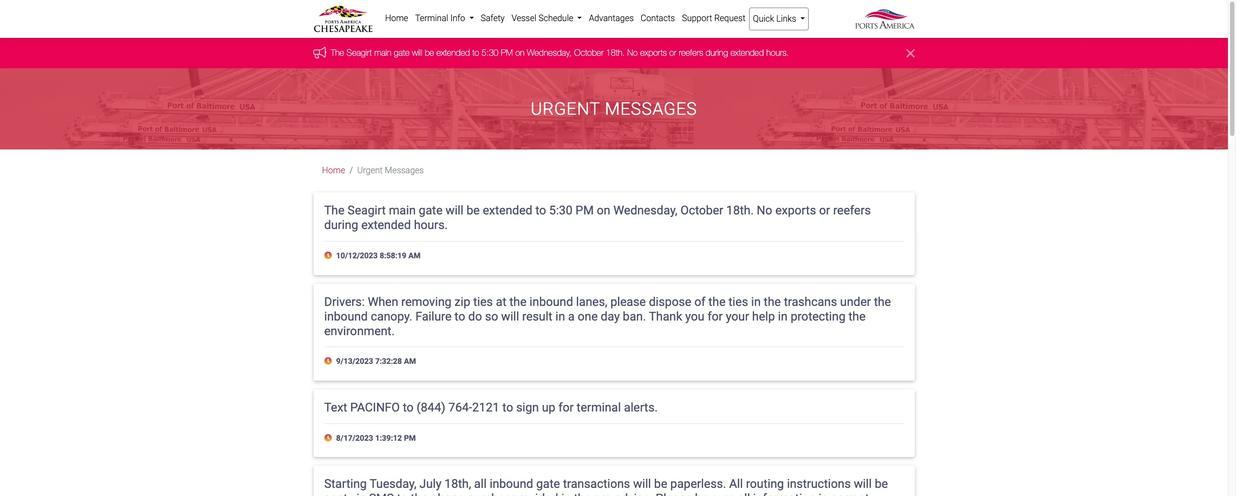 Task type: describe. For each thing, give the bounding box(es) containing it.
drivers: when removing zip ties at the inbound lanes, please dispose of the ties in the trashcans under the inbound canopy.  failure to do so will result in a one day ban. thank you for your help in protecting the environment.
[[324, 295, 891, 338]]

quick
[[753, 14, 774, 24]]

contacts
[[641, 13, 675, 23]]

seagirt inside alert
[[347, 48, 372, 58]]

0 vertical spatial urgent
[[531, 99, 600, 119]]

ban.
[[623, 309, 646, 323]]

advise.
[[615, 492, 653, 496]]

1 vertical spatial the
[[324, 203, 345, 217]]

info
[[450, 13, 465, 23]]

home for the bottom home link
[[322, 165, 345, 176]]

0 horizontal spatial for
[[559, 400, 574, 414]]

the up help
[[764, 295, 781, 309]]

1 ties from the left
[[473, 295, 493, 309]]

main inside the seagirt main gate will be extended to 5:30 pm on wednesday, october 18th.  no exports or reefers during extended hours.
[[389, 203, 416, 217]]

to inside "starting tuesday, july 18th, all inbound gate transactions will be paperless. all routing instructions will be sent via sms to the phone number provided in the pre-advise. please be sure all information is correc"
[[397, 492, 408, 496]]

18th. inside the seagirt main gate will be extended to 5:30 pm on wednesday, october 18th.  no exports or reefers during extended hours.
[[726, 203, 754, 217]]

the inside alert
[[331, 48, 344, 58]]

october inside the seagirt main gate will be extended to 5:30 pm on wednesday, october 18th.  no exports or reefers during extended hours.
[[681, 203, 723, 217]]

1 vertical spatial or
[[819, 203, 830, 217]]

in up help
[[751, 295, 761, 309]]

10/12/2023 8:58:19 am
[[334, 251, 421, 261]]

clock image for text pacinfo to (844) 764-2121 to sign up for terminal alerts.
[[324, 434, 334, 442]]

sign
[[516, 400, 539, 414]]

quick links
[[753, 14, 799, 24]]

text
[[324, 400, 347, 414]]

8:58:19
[[380, 251, 407, 261]]

will inside alert
[[412, 48, 422, 58]]

you
[[685, 309, 705, 323]]

no inside alert
[[627, 48, 638, 58]]

0 horizontal spatial hours.
[[414, 218, 448, 232]]

your
[[726, 309, 749, 323]]

phone
[[431, 492, 464, 496]]

removing
[[401, 295, 452, 309]]

2121
[[472, 400, 500, 414]]

sure
[[711, 492, 735, 496]]

starting
[[324, 477, 367, 491]]

drivers:
[[324, 295, 365, 309]]

on inside the seagirt main gate will be extended to 5:30 pm on wednesday, october 18th.  no exports or reefers during extended hours.
[[597, 203, 611, 217]]

environment.
[[324, 324, 395, 338]]

0 horizontal spatial all
[[474, 477, 487, 491]]

wednesday, inside alert
[[527, 48, 572, 58]]

hours. inside the seagirt main gate will be extended to 5:30 pm on wednesday, october 18th.  no exports or reefers during extended hours. alert
[[766, 48, 789, 58]]

on inside alert
[[515, 48, 525, 58]]

the seagirt main gate will be extended to 5:30 pm on wednesday, october 18th.  no exports or reefers during extended hours. inside alert
[[331, 48, 789, 58]]

alerts.
[[624, 400, 658, 414]]

18th. inside alert
[[606, 48, 625, 58]]

9/13/2023 7:32:28 am
[[334, 357, 416, 366]]

dispose
[[649, 295, 691, 309]]

quick links link
[[749, 8, 809, 30]]

support request
[[682, 13, 746, 23]]

during inside the seagirt main gate will be extended to 5:30 pm on wednesday, october 18th.  no exports or reefers during extended hours.
[[324, 218, 358, 232]]

is
[[819, 492, 828, 496]]

help
[[752, 309, 775, 323]]

lanes,
[[576, 295, 608, 309]]

thank
[[649, 309, 682, 323]]

advantages
[[589, 13, 634, 23]]

reefers inside the seagirt main gate will be extended to 5:30 pm on wednesday, october 18th.  no exports or reefers during extended hours.
[[833, 203, 871, 217]]

a
[[568, 309, 575, 323]]

terminal
[[577, 400, 621, 414]]

5:30 inside the seagirt main gate will be extended to 5:30 pm on wednesday, october 18th.  no exports or reefers during extended hours. alert
[[482, 48, 499, 58]]

1 horizontal spatial urgent messages
[[531, 99, 697, 119]]

during inside alert
[[706, 48, 728, 58]]

1 vertical spatial inbound
[[324, 309, 368, 323]]

at
[[496, 295, 507, 309]]

zip
[[455, 295, 470, 309]]

text pacinfo to (844) 764-2121 to sign up for terminal alerts.
[[324, 400, 658, 414]]

for inside drivers: when removing zip ties at the inbound lanes, please dispose of the ties in the trashcans under the inbound canopy.  failure to do so will result in a one day ban. thank you for your help in protecting the environment.
[[708, 309, 723, 323]]

terminal info link
[[412, 8, 477, 29]]

contacts link
[[637, 8, 679, 29]]

clock image
[[324, 358, 334, 366]]

gate inside "starting tuesday, july 18th, all inbound gate transactions will be paperless. all routing instructions will be sent via sms to the phone number provided in the pre-advise. please be sure all information is correc"
[[536, 477, 560, 491]]

8/17/2023 1:39:12 pm
[[334, 434, 416, 443]]

in inside "starting tuesday, july 18th, all inbound gate transactions will be paperless. all routing instructions will be sent via sms to the phone number provided in the pre-advise. please be sure all information is correc"
[[561, 492, 571, 496]]

terminal info
[[415, 13, 467, 23]]

vessel
[[512, 13, 537, 23]]

2 horizontal spatial pm
[[576, 203, 594, 217]]

pm inside alert
[[501, 48, 513, 58]]

protecting
[[791, 309, 846, 323]]

day
[[601, 309, 620, 323]]

1:39:12
[[375, 434, 402, 443]]

vessel schedule link
[[508, 8, 586, 29]]

please
[[611, 295, 646, 309]]

gate inside the seagirt main gate will be extended to 5:30 pm on wednesday, october 18th.  no exports or reefers during extended hours. alert
[[394, 48, 410, 58]]

number
[[467, 492, 509, 496]]

paperless.
[[670, 477, 726, 491]]

0 horizontal spatial urgent messages
[[357, 165, 424, 176]]

am for canopy.
[[404, 357, 416, 366]]

18th,
[[445, 477, 471, 491]]

or inside alert
[[669, 48, 677, 58]]

am for hours.
[[408, 251, 421, 261]]

under
[[840, 295, 871, 309]]

0 horizontal spatial pm
[[404, 434, 416, 443]]

7:32:28
[[375, 357, 402, 366]]

schedule
[[539, 13, 573, 23]]

be inside alert
[[425, 48, 434, 58]]

result
[[522, 309, 553, 323]]

please
[[656, 492, 692, 496]]

1 horizontal spatial all
[[738, 492, 750, 496]]

failure
[[415, 309, 452, 323]]

764-
[[448, 400, 472, 414]]

information
[[753, 492, 816, 496]]

via
[[351, 492, 366, 496]]

0 vertical spatial inbound
[[530, 295, 573, 309]]

vessel schedule
[[512, 13, 576, 23]]



Task type: vqa. For each thing, say whether or not it's contained in the screenshot.
1700
no



Task type: locate. For each thing, give the bounding box(es) containing it.
1 vertical spatial all
[[738, 492, 750, 496]]

one
[[578, 309, 598, 323]]

urgent
[[531, 99, 600, 119], [357, 165, 383, 176]]

will
[[412, 48, 422, 58], [446, 203, 464, 217], [501, 309, 519, 323], [633, 477, 651, 491], [854, 477, 872, 491]]

clock image left 10/12/2023
[[324, 252, 334, 260]]

provided
[[512, 492, 558, 496]]

in right help
[[778, 309, 788, 323]]

0 horizontal spatial home link
[[322, 165, 345, 176]]

be
[[425, 48, 434, 58], [467, 203, 480, 217], [654, 477, 667, 491], [875, 477, 888, 491], [695, 492, 708, 496]]

0 vertical spatial home
[[385, 13, 408, 23]]

seagirt inside the seagirt main gate will be extended to 5:30 pm on wednesday, october 18th.  no exports or reefers during extended hours.
[[348, 203, 386, 217]]

1 vertical spatial on
[[597, 203, 611, 217]]

the down under
[[849, 309, 866, 323]]

the seagirt main gate will be extended to 5:30 pm on wednesday, october 18th.  no exports or reefers during extended hours. alert
[[0, 38, 1228, 68]]

1 horizontal spatial home
[[385, 13, 408, 23]]

safety link
[[477, 8, 508, 29]]

during down support request link
[[706, 48, 728, 58]]

inbound up result
[[530, 295, 573, 309]]

1 vertical spatial for
[[559, 400, 574, 414]]

in left a
[[556, 309, 565, 323]]

0 vertical spatial exports
[[640, 48, 667, 58]]

ties
[[473, 295, 493, 309], [729, 295, 748, 309]]

1 horizontal spatial during
[[706, 48, 728, 58]]

october inside alert
[[574, 48, 604, 58]]

reefers inside the seagirt main gate will be extended to 5:30 pm on wednesday, october 18th.  no exports or reefers during extended hours. alert
[[679, 48, 703, 58]]

in right provided at the left of page
[[561, 492, 571, 496]]

0 vertical spatial 5:30
[[482, 48, 499, 58]]

the down transactions
[[574, 492, 591, 496]]

clock image left 8/17/2023 on the left
[[324, 434, 334, 442]]

links
[[777, 14, 796, 24]]

the right under
[[874, 295, 891, 309]]

home for home link to the right
[[385, 13, 408, 23]]

1 vertical spatial home link
[[322, 165, 345, 176]]

to inside drivers: when removing zip ties at the inbound lanes, please dispose of the ties in the trashcans under the inbound canopy.  failure to do so will result in a one day ban. thank you for your help in protecting the environment.
[[455, 309, 465, 323]]

the down july
[[411, 492, 428, 496]]

1 horizontal spatial october
[[681, 203, 723, 217]]

0 vertical spatial all
[[474, 477, 487, 491]]

routing
[[746, 477, 784, 491]]

0 horizontal spatial 5:30
[[482, 48, 499, 58]]

wednesday, inside the seagirt main gate will be extended to 5:30 pm on wednesday, october 18th.  no exports or reefers during extended hours.
[[614, 203, 678, 217]]

0 vertical spatial clock image
[[324, 252, 334, 260]]

close image
[[907, 47, 915, 60]]

the
[[510, 295, 527, 309], [709, 295, 726, 309], [764, 295, 781, 309], [874, 295, 891, 309], [849, 309, 866, 323], [411, 492, 428, 496], [574, 492, 591, 496]]

1 vertical spatial wednesday,
[[614, 203, 678, 217]]

1 horizontal spatial for
[[708, 309, 723, 323]]

1 vertical spatial no
[[757, 203, 772, 217]]

ties up do
[[473, 295, 493, 309]]

10/12/2023
[[336, 251, 378, 261]]

no inside the seagirt main gate will be extended to 5:30 pm on wednesday, october 18th.  no exports or reefers during extended hours.
[[757, 203, 772, 217]]

exports inside alert
[[640, 48, 667, 58]]

urgent messages
[[531, 99, 697, 119], [357, 165, 424, 176]]

terminal
[[415, 13, 448, 23]]

1 horizontal spatial pm
[[501, 48, 513, 58]]

the seagirt main gate will be extended to 5:30 pm on wednesday, october 18th.  no exports or reefers during extended hours. link
[[331, 48, 789, 58]]

clock image for the seagirt main gate will be extended to 5:30 pm on wednesday, october 18th.  no exports or reefers during extended hours.
[[324, 252, 334, 260]]

all
[[729, 477, 743, 491]]

0 horizontal spatial home
[[322, 165, 345, 176]]

1 horizontal spatial or
[[819, 203, 830, 217]]

18th.
[[606, 48, 625, 58], [726, 203, 754, 217]]

0 vertical spatial 18th.
[[606, 48, 625, 58]]

for right you
[[708, 309, 723, 323]]

1 vertical spatial 18th.
[[726, 203, 754, 217]]

ties up your
[[729, 295, 748, 309]]

0 horizontal spatial messages
[[385, 165, 424, 176]]

2 vertical spatial gate
[[536, 477, 560, 491]]

1 vertical spatial messages
[[385, 165, 424, 176]]

all up number
[[474, 477, 487, 491]]

0 vertical spatial reefers
[[679, 48, 703, 58]]

0 horizontal spatial reefers
[[679, 48, 703, 58]]

am right "8:58:19"
[[408, 251, 421, 261]]

0 horizontal spatial urgent
[[357, 165, 383, 176]]

messages
[[605, 99, 697, 119], [385, 165, 424, 176]]

0 vertical spatial wednesday,
[[527, 48, 572, 58]]

1 vertical spatial 5:30
[[549, 203, 573, 217]]

sms
[[369, 492, 394, 496]]

0 vertical spatial the seagirt main gate will be extended to 5:30 pm on wednesday, october 18th.  no exports or reefers during extended hours.
[[331, 48, 789, 58]]

1 clock image from the top
[[324, 252, 334, 260]]

instructions
[[787, 477, 851, 491]]

canopy.
[[371, 309, 412, 323]]

all down all
[[738, 492, 750, 496]]

1 horizontal spatial wednesday,
[[614, 203, 678, 217]]

0 vertical spatial gate
[[394, 48, 410, 58]]

home link
[[382, 8, 412, 29], [322, 165, 345, 176]]

0 horizontal spatial gate
[[394, 48, 410, 58]]

will inside the seagirt main gate will be extended to 5:30 pm on wednesday, october 18th.  no exports or reefers during extended hours.
[[446, 203, 464, 217]]

2 ties from the left
[[729, 295, 748, 309]]

1 vertical spatial urgent
[[357, 165, 383, 176]]

1 horizontal spatial reefers
[[833, 203, 871, 217]]

am right 7:32:28
[[404, 357, 416, 366]]

bullhorn image
[[313, 46, 331, 58]]

1 vertical spatial during
[[324, 218, 358, 232]]

0 vertical spatial messages
[[605, 99, 697, 119]]

exports
[[640, 48, 667, 58], [775, 203, 816, 217]]

extended
[[437, 48, 470, 58], [731, 48, 764, 58], [483, 203, 533, 217], [361, 218, 411, 232]]

advantages link
[[586, 8, 637, 29]]

gate inside the seagirt main gate will be extended to 5:30 pm on wednesday, october 18th.  no exports or reefers during extended hours.
[[419, 203, 443, 217]]

pm
[[501, 48, 513, 58], [576, 203, 594, 217], [404, 434, 416, 443]]

2 horizontal spatial gate
[[536, 477, 560, 491]]

to
[[472, 48, 479, 58], [536, 203, 546, 217], [455, 309, 465, 323], [403, 400, 414, 414], [503, 400, 513, 414], [397, 492, 408, 496]]

will inside drivers: when removing zip ties at the inbound lanes, please dispose of the ties in the trashcans under the inbound canopy.  failure to do so will result in a one day ban. thank you for your help in protecting the environment.
[[501, 309, 519, 323]]

1 vertical spatial exports
[[775, 203, 816, 217]]

1 vertical spatial october
[[681, 203, 723, 217]]

clock image
[[324, 252, 334, 260], [324, 434, 334, 442]]

1 vertical spatial pm
[[576, 203, 594, 217]]

0 vertical spatial for
[[708, 309, 723, 323]]

0 horizontal spatial no
[[627, 48, 638, 58]]

1 vertical spatial clock image
[[324, 434, 334, 442]]

the right 'of'
[[709, 295, 726, 309]]

gate
[[394, 48, 410, 58], [419, 203, 443, 217], [536, 477, 560, 491]]

during up 10/12/2023
[[324, 218, 358, 232]]

0 vertical spatial urgent messages
[[531, 99, 697, 119]]

1 vertical spatial main
[[389, 203, 416, 217]]

0 vertical spatial no
[[627, 48, 638, 58]]

inbound
[[530, 295, 573, 309], [324, 309, 368, 323], [490, 477, 533, 491]]

5:30
[[482, 48, 499, 58], [549, 203, 573, 217]]

up
[[542, 400, 556, 414]]

seagirt up 10/12/2023
[[348, 203, 386, 217]]

1 horizontal spatial gate
[[419, 203, 443, 217]]

request
[[714, 13, 746, 23]]

so
[[485, 309, 498, 323]]

0 vertical spatial on
[[515, 48, 525, 58]]

1 horizontal spatial on
[[597, 203, 611, 217]]

9/13/2023
[[336, 357, 373, 366]]

1 vertical spatial urgent messages
[[357, 165, 424, 176]]

1 horizontal spatial ties
[[729, 295, 748, 309]]

pre-
[[594, 492, 615, 496]]

0 vertical spatial main
[[374, 48, 392, 58]]

0 horizontal spatial exports
[[640, 48, 667, 58]]

during
[[706, 48, 728, 58], [324, 218, 358, 232]]

0 vertical spatial home link
[[382, 8, 412, 29]]

for
[[708, 309, 723, 323], [559, 400, 574, 414]]

or
[[669, 48, 677, 58], [819, 203, 830, 217]]

no
[[627, 48, 638, 58], [757, 203, 772, 217]]

(844)
[[417, 400, 445, 414]]

inbound inside "starting tuesday, july 18th, all inbound gate transactions will be paperless. all routing instructions will be sent via sms to the phone number provided in the pre-advise. please be sure all information is correc"
[[490, 477, 533, 491]]

seagirt right "bullhorn" icon
[[347, 48, 372, 58]]

0 vertical spatial seagirt
[[347, 48, 372, 58]]

support
[[682, 13, 712, 23]]

do
[[468, 309, 482, 323]]

tuesday,
[[370, 477, 416, 491]]

1 horizontal spatial 5:30
[[549, 203, 573, 217]]

0 vertical spatial the
[[331, 48, 344, 58]]

2 clock image from the top
[[324, 434, 334, 442]]

the right at
[[510, 295, 527, 309]]

seagirt
[[347, 48, 372, 58], [348, 203, 386, 217]]

inbound up number
[[490, 477, 533, 491]]

to inside alert
[[472, 48, 479, 58]]

0 vertical spatial am
[[408, 251, 421, 261]]

2 vertical spatial inbound
[[490, 477, 533, 491]]

0 vertical spatial hours.
[[766, 48, 789, 58]]

0 horizontal spatial wednesday,
[[527, 48, 572, 58]]

1 vertical spatial seagirt
[[348, 203, 386, 217]]

8/17/2023
[[336, 434, 373, 443]]

0 horizontal spatial 18th.
[[606, 48, 625, 58]]

0 horizontal spatial ties
[[473, 295, 493, 309]]

0 vertical spatial during
[[706, 48, 728, 58]]

october
[[574, 48, 604, 58], [681, 203, 723, 217]]

main inside alert
[[374, 48, 392, 58]]

0 vertical spatial october
[[574, 48, 604, 58]]

1 horizontal spatial home link
[[382, 8, 412, 29]]

of
[[694, 295, 706, 309]]

0 vertical spatial or
[[669, 48, 677, 58]]

1 horizontal spatial no
[[757, 203, 772, 217]]

1 horizontal spatial messages
[[605, 99, 697, 119]]

transactions
[[563, 477, 630, 491]]

wednesday,
[[527, 48, 572, 58], [614, 203, 678, 217]]

1 vertical spatial gate
[[419, 203, 443, 217]]

when
[[368, 295, 398, 309]]

home
[[385, 13, 408, 23], [322, 165, 345, 176]]

main
[[374, 48, 392, 58], [389, 203, 416, 217]]

inbound down drivers:
[[324, 309, 368, 323]]

1 vertical spatial hours.
[[414, 218, 448, 232]]

pacinfo
[[350, 400, 400, 414]]

1 vertical spatial am
[[404, 357, 416, 366]]

0 horizontal spatial during
[[324, 218, 358, 232]]

1 vertical spatial home
[[322, 165, 345, 176]]

0 vertical spatial pm
[[501, 48, 513, 58]]

1 horizontal spatial 18th.
[[726, 203, 754, 217]]

support request link
[[679, 8, 749, 29]]

for right up
[[559, 400, 574, 414]]

sent
[[324, 492, 348, 496]]

0 horizontal spatial or
[[669, 48, 677, 58]]

1 horizontal spatial hours.
[[766, 48, 789, 58]]

1 horizontal spatial urgent
[[531, 99, 600, 119]]

trashcans
[[784, 295, 837, 309]]

starting tuesday, july 18th, all inbound gate transactions will be paperless. all routing instructions will be sent via sms to the phone number provided in the pre-advise. please be sure all information is correc
[[324, 477, 888, 496]]

reefers
[[679, 48, 703, 58], [833, 203, 871, 217]]

safety
[[481, 13, 505, 23]]

0 horizontal spatial on
[[515, 48, 525, 58]]

july
[[419, 477, 442, 491]]

am
[[408, 251, 421, 261], [404, 357, 416, 366]]

1 vertical spatial reefers
[[833, 203, 871, 217]]

1 vertical spatial the seagirt main gate will be extended to 5:30 pm on wednesday, october 18th.  no exports or reefers during extended hours.
[[324, 203, 871, 232]]

0 horizontal spatial october
[[574, 48, 604, 58]]

2 vertical spatial pm
[[404, 434, 416, 443]]

1 horizontal spatial exports
[[775, 203, 816, 217]]

the seagirt main gate will be extended to 5:30 pm on wednesday, october 18th.  no exports or reefers during extended hours.
[[331, 48, 789, 58], [324, 203, 871, 232]]



